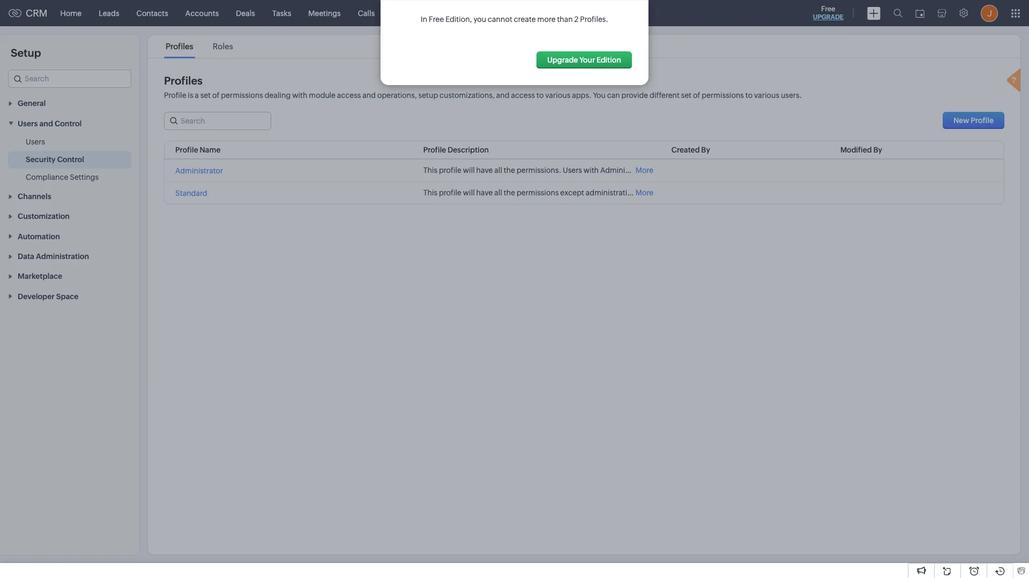 Task type: describe. For each thing, give the bounding box(es) containing it.
have
[[476, 189, 493, 197]]

contacts
[[136, 9, 168, 17]]

visits link
[[543, 0, 578, 26]]

this
[[423, 189, 437, 197]]

administrative
[[586, 189, 635, 197]]

roles
[[213, 42, 233, 51]]

except
[[560, 189, 584, 197]]

more
[[537, 15, 556, 24]]

upgrade your edition button
[[536, 51, 632, 69]]

calls link
[[349, 0, 383, 26]]

documents
[[494, 9, 534, 17]]

users and control
[[18, 119, 82, 128]]

setup
[[11, 47, 41, 59]]

users link
[[26, 137, 45, 147]]

profiles inside list
[[166, 42, 193, 51]]

name
[[200, 146, 221, 154]]

modified by
[[840, 146, 882, 154]]

will
[[463, 189, 475, 197]]

compliance settings link
[[26, 172, 99, 183]]

projects
[[587, 9, 615, 17]]

security control link
[[26, 154, 84, 165]]

visits
[[551, 9, 570, 17]]

profile is a set of permissions dealing with module access and operations, setup customizations, and access to various apps. you can provide different set of permissions to various users.
[[164, 91, 802, 100]]

users and control button
[[0, 113, 139, 133]]

profile description
[[423, 146, 489, 154]]

in
[[421, 15, 427, 24]]

apps.
[[572, 91, 592, 100]]

2
[[574, 15, 579, 24]]

all
[[494, 189, 502, 197]]

deals
[[236, 9, 255, 17]]

users for users
[[26, 138, 45, 146]]

deals link
[[227, 0, 264, 26]]

dealing
[[265, 91, 291, 100]]

control inside region
[[57, 155, 84, 164]]

profiles.
[[580, 15, 608, 24]]

you
[[473, 15, 486, 24]]

2 to from the left
[[745, 91, 753, 100]]

crm
[[26, 8, 47, 19]]

create
[[514, 15, 536, 24]]

projects link
[[578, 0, 623, 26]]

setup
[[418, 91, 438, 100]]

free upgrade
[[813, 5, 844, 21]]

reports
[[392, 9, 419, 17]]

users.
[[781, 91, 802, 100]]

a
[[195, 91, 199, 100]]

crm link
[[9, 8, 47, 19]]

leads link
[[90, 0, 128, 26]]

upgrade inside upgrade your edition button
[[547, 56, 578, 64]]

roles link
[[211, 42, 235, 51]]

more for standard
[[635, 189, 653, 197]]

edition
[[597, 56, 621, 64]]

different
[[650, 91, 680, 100]]

new profile button
[[943, 112, 1004, 129]]

upgrade your edition
[[547, 56, 621, 64]]

by for created by
[[701, 146, 710, 154]]

meetings
[[308, 9, 341, 17]]

2 horizontal spatial and
[[496, 91, 510, 100]]

customizations,
[[440, 91, 495, 100]]

campaigns
[[436, 9, 476, 17]]

home
[[60, 9, 82, 17]]

you
[[593, 91, 606, 100]]

users and control region
[[0, 133, 139, 186]]

profile
[[439, 189, 461, 197]]

security
[[26, 155, 56, 164]]

the
[[504, 189, 515, 197]]

by for modified by
[[873, 146, 882, 154]]

1 various from the left
[[545, 91, 570, 100]]



Task type: locate. For each thing, give the bounding box(es) containing it.
2 horizontal spatial permissions
[[702, 91, 744, 100]]

0 horizontal spatial permissions
[[221, 91, 263, 100]]

to left apps. at right top
[[537, 91, 544, 100]]

administrator
[[175, 167, 223, 175]]

home link
[[52, 0, 90, 26]]

0 vertical spatial free
[[821, 5, 835, 13]]

0 horizontal spatial free
[[429, 15, 444, 24]]

and inside dropdown button
[[39, 119, 53, 128]]

profile right new
[[971, 116, 994, 125]]

description
[[448, 146, 489, 154]]

profiles down accounts link
[[166, 42, 193, 51]]

set
[[200, 91, 211, 100], [681, 91, 692, 100]]

in free edition, you cannot create more than 2 profiles.
[[421, 15, 608, 24]]

Search text field
[[165, 113, 271, 130]]

accounts
[[185, 9, 219, 17]]

of right different
[[693, 91, 700, 100]]

by right created
[[701, 146, 710, 154]]

can
[[607, 91, 620, 100]]

various
[[545, 91, 570, 100], [754, 91, 779, 100]]

is
[[188, 91, 193, 100]]

0 horizontal spatial upgrade
[[547, 56, 578, 64]]

help image
[[1004, 67, 1026, 96]]

to left users.
[[745, 91, 753, 100]]

0 horizontal spatial various
[[545, 91, 570, 100]]

1 horizontal spatial set
[[681, 91, 692, 100]]

standard
[[175, 189, 207, 198]]

users for users and control
[[18, 119, 38, 128]]

0 horizontal spatial and
[[39, 119, 53, 128]]

users inside region
[[26, 138, 45, 146]]

1 access from the left
[[337, 91, 361, 100]]

more for administrator
[[635, 166, 653, 175]]

calls
[[358, 9, 375, 17]]

cannot
[[488, 15, 512, 24]]

profile for profile description
[[423, 146, 446, 154]]

this profile will have all the permissions except administrative privileges.
[[423, 189, 673, 197]]

privileges.
[[637, 189, 673, 197]]

profile left name
[[175, 146, 198, 154]]

and up users link
[[39, 119, 53, 128]]

created by
[[671, 146, 710, 154]]

1 vertical spatial control
[[57, 155, 84, 164]]

edition,
[[446, 15, 472, 24]]

by
[[701, 146, 710, 154], [873, 146, 882, 154]]

permissions
[[221, 91, 263, 100], [702, 91, 744, 100], [517, 189, 559, 197]]

than
[[557, 15, 573, 24]]

1 horizontal spatial upgrade
[[813, 13, 844, 21]]

settings
[[70, 173, 99, 182]]

new profile
[[953, 116, 994, 125]]

accounts link
[[177, 0, 227, 26]]

1 of from the left
[[212, 91, 219, 100]]

1 horizontal spatial permissions
[[517, 189, 559, 197]]

0 horizontal spatial access
[[337, 91, 361, 100]]

control
[[55, 119, 82, 128], [57, 155, 84, 164]]

0 vertical spatial upgrade
[[813, 13, 844, 21]]

of right a
[[212, 91, 219, 100]]

1 horizontal spatial of
[[693, 91, 700, 100]]

to
[[537, 91, 544, 100], [745, 91, 753, 100]]

compliance settings
[[26, 173, 99, 182]]

2 more from the top
[[635, 189, 653, 197]]

1 vertical spatial free
[[429, 15, 444, 24]]

meetings link
[[300, 0, 349, 26]]

users up security
[[26, 138, 45, 146]]

new
[[953, 116, 969, 125]]

profile for profile is a set of permissions dealing with module access and operations, setup customizations, and access to various apps. you can provide different set of permissions to various users.
[[164, 91, 186, 100]]

of
[[212, 91, 219, 100], [693, 91, 700, 100]]

profiles link
[[164, 42, 195, 51]]

module
[[309, 91, 335, 100]]

1 horizontal spatial free
[[821, 5, 835, 13]]

0 vertical spatial more
[[635, 166, 653, 175]]

1 to from the left
[[537, 91, 544, 100]]

0 horizontal spatial of
[[212, 91, 219, 100]]

various left apps. at right top
[[545, 91, 570, 100]]

security control
[[26, 155, 84, 164]]

1 vertical spatial users
[[26, 138, 45, 146]]

2 various from the left
[[754, 91, 779, 100]]

1 horizontal spatial various
[[754, 91, 779, 100]]

1 vertical spatial profiles
[[164, 75, 203, 87]]

1 horizontal spatial by
[[873, 146, 882, 154]]

tasks link
[[264, 0, 300, 26]]

reports link
[[383, 0, 428, 26]]

profile
[[164, 91, 186, 100], [971, 116, 994, 125], [175, 146, 198, 154], [423, 146, 446, 154]]

free
[[821, 5, 835, 13], [429, 15, 444, 24]]

1 vertical spatial more
[[635, 189, 653, 197]]

and
[[362, 91, 376, 100], [496, 91, 510, 100], [39, 119, 53, 128]]

tasks
[[272, 9, 291, 17]]

2 of from the left
[[693, 91, 700, 100]]

1 horizontal spatial to
[[745, 91, 753, 100]]

administrator link
[[175, 167, 223, 175]]

created
[[671, 146, 700, 154]]

2 set from the left
[[681, 91, 692, 100]]

documents link
[[485, 0, 543, 26]]

2 access from the left
[[511, 91, 535, 100]]

set right a
[[200, 91, 211, 100]]

more up privileges. in the right of the page
[[635, 166, 653, 175]]

control up compliance settings
[[57, 155, 84, 164]]

modified
[[840, 146, 872, 154]]

users up users link
[[18, 119, 38, 128]]

contacts link
[[128, 0, 177, 26]]

operations,
[[377, 91, 417, 100]]

1 vertical spatial upgrade
[[547, 56, 578, 64]]

1 horizontal spatial and
[[362, 91, 376, 100]]

provide
[[622, 91, 648, 100]]

1 more from the top
[[635, 166, 653, 175]]

0 horizontal spatial to
[[537, 91, 544, 100]]

list containing profiles
[[156, 35, 243, 58]]

users inside dropdown button
[[18, 119, 38, 128]]

access
[[337, 91, 361, 100], [511, 91, 535, 100]]

profiles up is
[[164, 75, 203, 87]]

profile for profile name
[[175, 146, 198, 154]]

with
[[292, 91, 307, 100]]

list
[[156, 35, 243, 58]]

1 by from the left
[[701, 146, 710, 154]]

and left operations,
[[362, 91, 376, 100]]

profile left description
[[423, 146, 446, 154]]

campaigns link
[[428, 0, 485, 26]]

leads
[[99, 9, 119, 17]]

set right different
[[681, 91, 692, 100]]

control inside dropdown button
[[55, 119, 82, 128]]

0 horizontal spatial by
[[701, 146, 710, 154]]

various left users.
[[754, 91, 779, 100]]

0 vertical spatial users
[[18, 119, 38, 128]]

free inside free upgrade
[[821, 5, 835, 13]]

compliance
[[26, 173, 68, 182]]

profile name
[[175, 146, 221, 154]]

standard link
[[175, 189, 207, 198]]

0 vertical spatial control
[[55, 119, 82, 128]]

upgrade
[[813, 13, 844, 21], [547, 56, 578, 64]]

profile left is
[[164, 91, 186, 100]]

0 vertical spatial profiles
[[166, 42, 193, 51]]

1 set from the left
[[200, 91, 211, 100]]

profile inside 'button'
[[971, 116, 994, 125]]

your
[[579, 56, 595, 64]]

0 horizontal spatial set
[[200, 91, 211, 100]]

and right customizations, at the top left of page
[[496, 91, 510, 100]]

1 horizontal spatial access
[[511, 91, 535, 100]]

control up users and control region at the left of page
[[55, 119, 82, 128]]

by right modified
[[873, 146, 882, 154]]

more right administrative
[[635, 189, 653, 197]]

2 by from the left
[[873, 146, 882, 154]]



Task type: vqa. For each thing, say whether or not it's contained in the screenshot.
Profile icon
no



